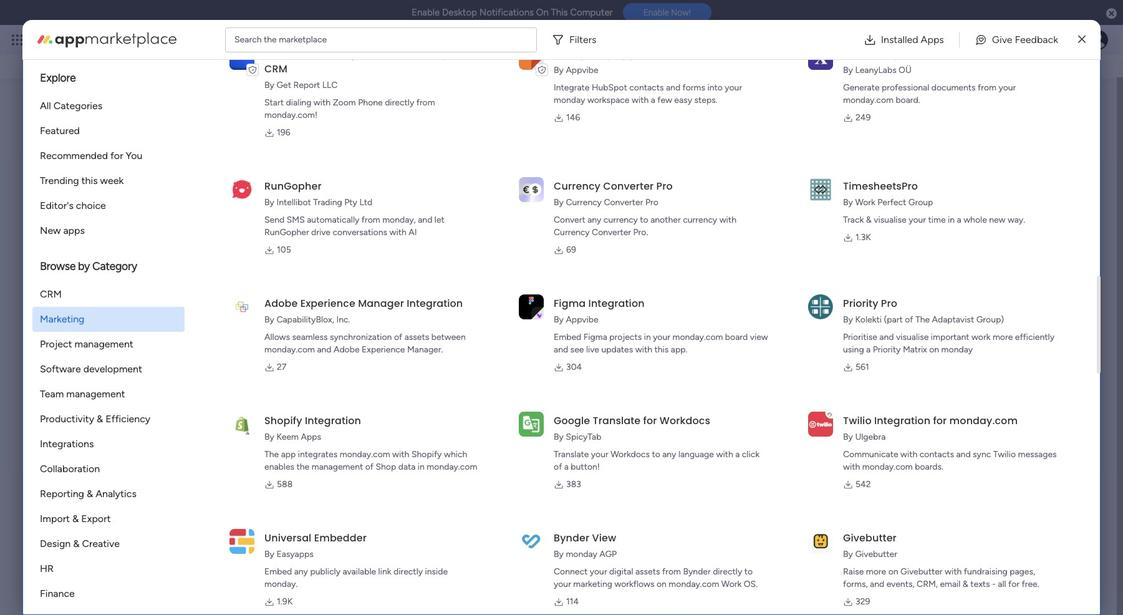 Task type: vqa. For each thing, say whether or not it's contained in the screenshot.
'plans' on the top of page
yes



Task type: locate. For each thing, give the bounding box(es) containing it.
2 rungopher from the top
[[265, 227, 309, 238]]

& for creative
[[73, 538, 80, 550]]

hubspot inside the hubspot by appvibe by appvibe
[[554, 47, 598, 61]]

0 vertical spatial translate
[[593, 414, 641, 428]]

by inside rungopher by intellibot trading pty ltd
[[265, 197, 275, 208]]

contacts
[[630, 82, 664, 93], [920, 449, 955, 460]]

work inside prioritise and visualise important work more efficiently using a priority matrix on monday
[[972, 332, 991, 343]]

0 vertical spatial appvibe
[[616, 47, 658, 61]]

0 vertical spatial shopify
[[265, 414, 302, 428]]

by inside bynder view by monday agp
[[554, 549, 564, 560]]

with down projects
[[636, 344, 653, 355]]

of inside allows seamless synchronization of assets between monday.com and adobe experience manager.
[[394, 332, 403, 343]]

app logo image
[[230, 177, 255, 202], [519, 177, 544, 202], [809, 177, 834, 202], [230, 294, 255, 319], [519, 294, 544, 319], [809, 294, 834, 319], [230, 412, 255, 437], [519, 412, 544, 437], [809, 412, 834, 437], [230, 529, 255, 554], [519, 529, 544, 554], [809, 529, 834, 554]]

0 horizontal spatial workdocs
[[611, 449, 650, 460]]

embed for universal
[[265, 567, 292, 577]]

of right synchronization
[[394, 332, 403, 343]]

0 vertical spatial by
[[600, 47, 613, 61]]

2 vertical spatial currency
[[554, 227, 590, 238]]

give feedback button
[[965, 27, 1069, 52]]

0 horizontal spatial workspaces
[[76, 471, 138, 485]]

easy
[[675, 95, 693, 105]]

your right into
[[725, 82, 743, 93]]

on right workflows
[[657, 579, 667, 590]]

and inside allows seamless synchronization of assets between monday.com and adobe experience manager.
[[317, 344, 332, 355]]

on inside prioritise and visualise important work more efficiently using a priority matrix on monday
[[930, 344, 940, 355]]

crm down browse
[[40, 288, 62, 300]]

1 vertical spatial workdocs
[[611, 449, 650, 460]]

sync
[[973, 449, 992, 460]]

1 vertical spatial marketing
[[40, 313, 85, 325]]

561
[[856, 362, 870, 373]]

v2 bolt switch image
[[1013, 48, 1020, 62]]

1 horizontal spatial work management > main workspace
[[278, 251, 424, 261]]

ai
[[409, 227, 417, 238]]

apps up v2 user feedback icon
[[921, 33, 945, 45]]

integration up between
[[407, 296, 463, 311]]

contacts inside communicate with contacts and sync twilio messages with monday.com boards.
[[920, 449, 955, 460]]

and inside raise more on givebutter with fundraising pages, forms, and events, crm, email & texts - all for free.
[[870, 579, 885, 590]]

1 vertical spatial bynder
[[684, 567, 711, 577]]

in up way. in the right of the page
[[1007, 196, 1015, 208]]

2 > from the left
[[353, 251, 358, 261]]

contacts inside integrate hubspot contacts and forms into your monday workspace with a few easy steps.
[[630, 82, 664, 93]]

invite members image
[[960, 34, 972, 46]]

twilio
[[844, 414, 872, 428], [994, 449, 1016, 460]]

the
[[264, 34, 277, 45], [297, 462, 310, 472]]

of left the button!
[[554, 462, 562, 472]]

visualise for timesheetspro
[[874, 215, 907, 225]]

docx templater by leanylabs oü
[[844, 47, 925, 76]]

apps image
[[987, 34, 1000, 46]]

close my workspaces image
[[40, 470, 55, 485]]

workspace inside integrate hubspot contacts and forms into your monday workspace with a few easy steps.
[[588, 95, 630, 105]]

os.
[[744, 579, 758, 590]]

1 horizontal spatial experience
[[362, 344, 405, 355]]

and left sync in the bottom right of the page
[[957, 449, 971, 460]]

by right component image
[[78, 260, 90, 273]]

monday up access
[[56, 32, 98, 47]]

apps marketplace image
[[37, 32, 177, 47]]

to
[[640, 215, 649, 225], [652, 449, 661, 460], [745, 567, 753, 577]]

with left click
[[717, 449, 734, 460]]

quick search results list box
[[40, 119, 875, 284]]

&
[[867, 215, 872, 225], [97, 413, 103, 425], [87, 488, 93, 500], [72, 513, 79, 525], [73, 538, 80, 550], [963, 579, 969, 590]]

0 horizontal spatial apps
[[301, 432, 321, 442]]

1 vertical spatial shopify
[[412, 449, 442, 460]]

browse by category
[[40, 260, 137, 273]]

main down conversations
[[361, 251, 379, 261]]

private board image
[[56, 230, 69, 243]]

kolekti
[[856, 314, 882, 325]]

1 horizontal spatial apps
[[921, 33, 945, 45]]

2 work management > main workspace from the left
[[278, 251, 424, 261]]

0 vertical spatial priority
[[844, 296, 879, 311]]

of inside the priority pro by kolekti (part of the adaptavist group)
[[906, 314, 914, 325]]

2 horizontal spatial to
[[745, 567, 753, 577]]

in right data
[[418, 462, 425, 472]]

forms,
[[844, 579, 868, 590]]

hubspot down the hubspot by appvibe by appvibe
[[592, 82, 628, 93]]

way.
[[1008, 215, 1026, 225]]

zoom inside zoom phone integration for monday crm by get report llc
[[265, 47, 294, 61]]

0 horizontal spatial >
[[146, 251, 151, 261]]

0 vertical spatial workdocs
[[660, 414, 711, 428]]

digital
[[610, 567, 634, 577]]

1 horizontal spatial enable
[[644, 8, 670, 18]]

app logo image for currency converter pro
[[519, 177, 544, 202]]

fundraising
[[965, 567, 1008, 577]]

give for give feedback
[[930, 49, 949, 61]]

keem
[[277, 432, 299, 442]]

currency right another
[[683, 215, 718, 225]]

workspaces
[[231, 56, 284, 67], [76, 471, 138, 485]]

updates
[[602, 344, 634, 355]]

search right see
[[235, 34, 262, 45]]

1 vertical spatial hubspot
[[592, 82, 628, 93]]

directly for universal embedder
[[394, 567, 423, 577]]

2 horizontal spatial on
[[930, 344, 940, 355]]

1 horizontal spatial marketing
[[281, 230, 327, 242]]

1 horizontal spatial assets
[[636, 567, 661, 577]]

figma up see
[[554, 296, 586, 311]]

crm up get
[[265, 62, 288, 76]]

translate inside translate your workdocs to any language with a click of a button!
[[554, 449, 589, 460]]

to inside translate your workdocs to any language with a click of a button!
[[652, 449, 661, 460]]

0 horizontal spatial shopify
[[265, 414, 302, 428]]

0 horizontal spatial experience
[[301, 296, 356, 311]]

of right (part
[[906, 314, 914, 325]]

1 vertical spatial search
[[1052, 49, 1083, 61]]

you
[[126, 150, 143, 162]]

reporting & analytics
[[40, 488, 137, 500]]

monday,
[[383, 215, 416, 225]]

to down google translate for workdocs by spicytab
[[652, 449, 661, 460]]

by inside the priority pro by kolekti (part of the adaptavist group)
[[844, 314, 854, 325]]

any left language
[[663, 449, 677, 460]]

visualise
[[874, 215, 907, 225], [897, 332, 929, 343]]

converter inside the convert any currency to another currency with currency converter pro.
[[592, 227, 632, 238]]

and left see
[[554, 344, 569, 355]]

shopify
[[265, 414, 302, 428], [412, 449, 442, 460]]

1 horizontal spatial by
[[600, 47, 613, 61]]

translate your workdocs to any language with a click of a button!
[[554, 449, 760, 472]]

integration up integrates
[[305, 414, 361, 428]]

and inside integrate hubspot contacts and forms into your monday workspace with a few easy steps.
[[666, 82, 681, 93]]

1 vertical spatial this
[[655, 344, 669, 355]]

manager
[[358, 296, 404, 311]]

shop
[[376, 462, 396, 472]]

twilio right sync in the bottom right of the page
[[994, 449, 1016, 460]]

zoom down llc
[[333, 97, 356, 108]]

feed
[[98, 300, 121, 313]]

of left shop
[[365, 462, 374, 472]]

management down integrates
[[312, 462, 363, 472]]

marketing for marketing plan
[[281, 230, 327, 242]]

invite for invite your teammates and start collaborating
[[134, 404, 159, 416]]

& for analytics
[[87, 488, 93, 500]]

monday down desktop
[[406, 47, 449, 61]]

monday.com inside allows seamless synchronization of assets between monday.com and adobe experience manager.
[[265, 344, 315, 355]]

more down started
[[993, 332, 1014, 343]]

rungopher down sms
[[265, 227, 309, 238]]

app logo image for timesheetspro
[[809, 177, 834, 202]]

0 horizontal spatial zoom
[[265, 47, 294, 61]]

notes
[[74, 230, 101, 242]]

enable for enable now!
[[644, 8, 670, 18]]

a left few
[[651, 95, 656, 105]]

0 horizontal spatial invite
[[134, 404, 159, 416]]

0 horizontal spatial enable
[[412, 7, 440, 18]]

0 vertical spatial figma
[[554, 296, 586, 311]]

filters button
[[547, 27, 607, 52]]

integration inside zoom phone integration for monday crm by get report llc
[[331, 47, 387, 61]]

givebutter by givebutter
[[844, 531, 898, 560]]

invite
[[134, 404, 159, 416], [819, 404, 840, 415]]

directly inside start dialing with zoom phone directly from monday.com!
[[385, 97, 414, 108]]

integration up llc
[[331, 47, 387, 61]]

app logo image for givebutter
[[809, 529, 834, 554]]

adobe down synchronization
[[334, 344, 360, 355]]

0 horizontal spatial translate
[[554, 449, 589, 460]]

contacts for for
[[920, 449, 955, 460]]

0 horizontal spatial the
[[264, 34, 277, 45]]

experience down synchronization
[[362, 344, 405, 355]]

integration inside twilio integration for monday.com by ulgebra
[[875, 414, 931, 428]]

app logo image for rungopher
[[230, 177, 255, 202]]

0 vertical spatial zoom
[[265, 47, 294, 61]]

report
[[294, 80, 320, 90]]

adobe up capabilityblox,
[[265, 296, 298, 311]]

1 horizontal spatial embed
[[554, 332, 582, 343]]

work management > main workspace up (inbox)
[[71, 251, 217, 261]]

assets up "manager."
[[405, 332, 429, 343]]

marketing inside quick search results "list box"
[[281, 230, 327, 242]]

currency inside the convert any currency to another currency with currency converter pro.
[[554, 227, 590, 238]]

1 horizontal spatial any
[[588, 215, 602, 225]]

on up events,
[[889, 567, 899, 577]]

0 vertical spatial search
[[235, 34, 262, 45]]

1 vertical spatial to
[[652, 449, 661, 460]]

help
[[1028, 584, 1051, 596]]

leanylabs
[[856, 65, 897, 76]]

by inside 'shopify integration by keem apps'
[[265, 432, 275, 442]]

desktop
[[442, 7, 477, 18]]

1 horizontal spatial crm
[[265, 62, 288, 76]]

installed
[[881, 33, 919, 45]]

0 vertical spatial the
[[916, 314, 930, 325]]

& for export
[[72, 513, 79, 525]]

from inside 'generate professional documents from your monday.com board.'
[[978, 82, 997, 93]]

0 horizontal spatial by
[[78, 260, 90, 273]]

directly inside connect your digital assets from bynder directly to your marketing workflows on monday.com work os.
[[713, 567, 743, 577]]

enable for enable desktop notifications on this computer
[[412, 7, 440, 18]]

events,
[[887, 579, 915, 590]]

2 vertical spatial to
[[745, 567, 753, 577]]

0 vertical spatial crm
[[265, 62, 288, 76]]

give down inbox icon
[[930, 49, 949, 61]]

with up boards.
[[901, 449, 918, 460]]

app logo image for priority pro
[[809, 294, 834, 319]]

embed inside embed figma projects in your monday.com board view and see live updates with this app.
[[554, 332, 582, 343]]

with inside send sms automatically from monday, and let rungopher drive conversations with ai
[[390, 227, 407, 238]]

of inside the app integrates monday.com with shopify which enables the management of shop data in monday.com
[[365, 462, 374, 472]]

with inside integrate hubspot contacts and forms into your monday workspace with a few easy steps.
[[632, 95, 649, 105]]

zoom
[[265, 47, 294, 61], [333, 97, 356, 108]]

0 vertical spatial work
[[856, 197, 876, 208]]

on for bynder view
[[657, 579, 667, 590]]

apps
[[921, 33, 945, 45], [301, 432, 321, 442]]

1 vertical spatial figma
[[584, 332, 608, 343]]

with inside translate your workdocs to any language with a click of a button!
[[717, 449, 734, 460]]

work down group)
[[972, 332, 991, 343]]

0 vertical spatial more
[[993, 332, 1014, 343]]

embed inside embed any publicly available link directly inside monday.
[[265, 567, 292, 577]]

translate up spicytab
[[593, 414, 641, 428]]

0 horizontal spatial work management > main workspace
[[71, 251, 217, 261]]

1 vertical spatial more
[[867, 567, 887, 577]]

monday.com up sync in the bottom right of the page
[[950, 414, 1018, 428]]

give up 'v2 bolt switch' image
[[993, 33, 1013, 45]]

1 horizontal spatial contacts
[[920, 449, 955, 460]]

this left week
[[81, 175, 98, 187]]

priority up kolekti
[[844, 296, 879, 311]]

& left export
[[72, 513, 79, 525]]

allows seamless synchronization of assets between monday.com and adobe experience manager.
[[265, 332, 466, 355]]

workspaces down plans
[[231, 56, 284, 67]]

for inside raise more on givebutter with fundraising pages, forms, and events, crm, email & texts - all for free.
[[1009, 579, 1020, 590]]

monday.com left "os."
[[669, 579, 720, 590]]

important
[[931, 332, 970, 343]]

your up the button!
[[591, 449, 609, 460]]

1 vertical spatial crm
[[40, 288, 62, 300]]

monday down the important
[[942, 344, 973, 355]]

0 vertical spatial on
[[930, 344, 940, 355]]

to inside the convert any currency to another currency with currency converter pro.
[[640, 215, 649, 225]]

0 vertical spatial experience
[[301, 296, 356, 311]]

0 horizontal spatial to
[[640, 215, 649, 225]]

visualise down perfect
[[874, 215, 907, 225]]

app logo image for adobe experience manager integration
[[230, 294, 255, 319]]

boost
[[913, 196, 939, 208]]

workspace down ai
[[381, 251, 424, 261]]

app logo image for google translate for workdocs
[[519, 412, 544, 437]]

import
[[40, 513, 70, 525]]

2 vertical spatial on
[[657, 579, 667, 590]]

free.
[[1022, 579, 1040, 590]]

1 vertical spatial zoom
[[333, 97, 356, 108]]

1 vertical spatial the
[[265, 449, 279, 460]]

main for marketing plan
[[361, 251, 379, 261]]

visualise up the "matrix"
[[897, 332, 929, 343]]

monday.com up shop
[[340, 449, 390, 460]]

search down help icon
[[1052, 49, 1083, 61]]

1 horizontal spatial invite
[[819, 404, 840, 415]]

marketing
[[574, 579, 613, 590]]

1 vertical spatial give
[[930, 49, 949, 61]]

0 vertical spatial adobe
[[265, 296, 298, 311]]

board.
[[896, 95, 921, 105]]

public board image
[[263, 230, 276, 243]]

converter
[[604, 179, 654, 193], [604, 197, 644, 208], [592, 227, 632, 238]]

1 vertical spatial any
[[663, 449, 677, 460]]

the inside the app integrates monday.com with shopify which enables the management of shop data in monday.com
[[297, 462, 310, 472]]

directly for zoom phone integration for monday crm
[[385, 97, 414, 108]]

llc
[[322, 80, 338, 90]]

main right category
[[154, 251, 172, 261]]

monday.com down communicate
[[863, 462, 913, 472]]

1 vertical spatial currency
[[566, 197, 602, 208]]

by inside zoom phone integration for monday crm by get report llc
[[265, 80, 275, 90]]

the inside the app integrates monday.com with shopify which enables the management of shop data in monday.com
[[265, 449, 279, 460]]

enable left desktop
[[412, 7, 440, 18]]

with right another
[[720, 215, 737, 225]]

marketing up project
[[40, 313, 85, 325]]

monday inside prioritise and visualise important work more efficiently using a priority matrix on monday
[[942, 344, 973, 355]]

0 vertical spatial visualise
[[874, 215, 907, 225]]

0 vertical spatial the
[[264, 34, 277, 45]]

0 horizontal spatial work
[[722, 579, 742, 590]]

monday.com down which
[[427, 462, 478, 472]]

translate
[[593, 414, 641, 428], [554, 449, 589, 460]]

to for pro
[[640, 215, 649, 225]]

and
[[212, 56, 228, 67], [666, 82, 681, 93], [418, 215, 433, 225], [880, 332, 894, 343], [317, 344, 332, 355], [554, 344, 569, 355], [237, 404, 254, 416], [957, 449, 971, 460], [870, 579, 885, 590]]

> down conversations
[[353, 251, 358, 261]]

your down connect
[[554, 579, 571, 590]]

enable left now!
[[644, 8, 670, 18]]

management up productivity & efficiency
[[66, 388, 125, 400]]

2 vertical spatial any
[[294, 567, 308, 577]]

to up "os."
[[745, 567, 753, 577]]

computer
[[571, 7, 613, 18]]

crm inside zoom phone integration for monday crm by get report llc
[[265, 62, 288, 76]]

542
[[856, 479, 871, 490]]

your down 'v2 bolt switch' image
[[999, 82, 1017, 93]]

1 vertical spatial on
[[889, 567, 899, 577]]

with inside embed figma projects in your monday.com board view and see live updates with this app.
[[636, 344, 653, 355]]

1 vertical spatial assets
[[636, 567, 661, 577]]

send sms automatically from monday, and let rungopher drive conversations with ai
[[265, 215, 445, 238]]

0 horizontal spatial assets
[[405, 332, 429, 343]]

bynder inside connect your digital assets from bynder directly to your marketing workflows on monday.com work os.
[[684, 567, 711, 577]]

choice
[[76, 200, 106, 212]]

& inside raise more on givebutter with fundraising pages, forms, and events, crm, email & texts - all for free.
[[963, 579, 969, 590]]

figma up live
[[584, 332, 608, 343]]

1 horizontal spatial more
[[993, 332, 1014, 343]]

enable
[[412, 7, 440, 18], [644, 8, 670, 18]]

1 > from the left
[[146, 251, 151, 261]]

0 vertical spatial marketing
[[281, 230, 327, 242]]

assets
[[405, 332, 429, 343], [636, 567, 661, 577]]

convert any currency to another currency with currency converter pro.
[[554, 215, 737, 238]]

app logo image for shopify integration
[[230, 412, 255, 437]]

experience inside adobe experience manager integration by capabilityblox, inc.
[[301, 296, 356, 311]]

and up few
[[666, 82, 681, 93]]

agp
[[600, 549, 617, 560]]

1 horizontal spatial adobe
[[334, 344, 360, 355]]

0 vertical spatial bynder
[[554, 531, 590, 545]]

app logo image for bynder view
[[519, 529, 544, 554]]

priority inside the priority pro by kolekti (part of the adaptavist group)
[[844, 296, 879, 311]]

0 horizontal spatial the
[[265, 449, 279, 460]]

a
[[651, 95, 656, 105], [958, 215, 962, 225], [867, 344, 871, 355], [736, 449, 740, 460], [565, 462, 569, 472]]

& right design
[[73, 538, 80, 550]]

0 horizontal spatial contacts
[[630, 82, 664, 93]]

1 horizontal spatial give
[[993, 33, 1013, 45]]

this left the app.
[[655, 344, 669, 355]]

integration for figma integration
[[589, 296, 645, 311]]

kendall parks image
[[1089, 30, 1109, 50]]

collaborating
[[280, 404, 339, 416]]

visited
[[106, 104, 141, 118]]

1 horizontal spatial workdocs
[[660, 414, 711, 428]]

1 horizontal spatial >
[[353, 251, 358, 261]]

appvibe up integrate
[[566, 65, 599, 76]]

2 vertical spatial converter
[[592, 227, 632, 238]]

any inside embed any publicly available link directly inside monday.
[[294, 567, 308, 577]]

contacts up few
[[630, 82, 664, 93]]

give inside give feedback button
[[993, 33, 1013, 45]]

a left click
[[736, 449, 740, 460]]

by inside adobe experience manager integration by capabilityblox, inc.
[[265, 314, 275, 325]]

trending this week
[[40, 175, 124, 187]]

another
[[651, 215, 681, 225]]

workdocs
[[660, 414, 711, 428], [611, 449, 650, 460]]

work up track
[[856, 197, 876, 208]]

appvibe up see
[[566, 314, 599, 325]]

1 vertical spatial experience
[[362, 344, 405, 355]]

work right component image
[[71, 251, 90, 261]]

146
[[567, 112, 581, 123]]

integration inside 'shopify integration by keem apps'
[[305, 414, 361, 428]]

any right convert
[[588, 215, 602, 225]]

app logo image for figma integration
[[519, 294, 544, 319]]

by
[[600, 47, 613, 61], [78, 260, 90, 273]]

new
[[990, 215, 1006, 225]]

monday.com inside twilio integration for monday.com by ulgebra
[[950, 414, 1018, 428]]

2 horizontal spatial main
[[361, 251, 379, 261]]

> for notes
[[146, 251, 151, 261]]

your down apps marketplace "image"
[[94, 56, 115, 67]]

shopify up keem
[[265, 414, 302, 428]]

project
[[40, 338, 72, 350]]

workspace down integrate
[[588, 95, 630, 105]]

1 rungopher from the top
[[265, 179, 322, 193]]

with down llc
[[314, 97, 331, 108]]

phone down marketplace
[[296, 47, 328, 61]]

embed for figma
[[554, 332, 582, 343]]

1 vertical spatial twilio
[[994, 449, 1016, 460]]

0 vertical spatial workspaces
[[231, 56, 284, 67]]

work management > main workspace for marketing plan
[[278, 251, 424, 261]]

track
[[844, 215, 864, 225]]

2 vertical spatial givebutter
[[901, 567, 943, 577]]

directly inside embed any publicly available link directly inside monday.
[[394, 567, 423, 577]]

zoom down search the marketplace
[[265, 47, 294, 61]]

with inside the app integrates monday.com with shopify which enables the management of shop data in monday.com
[[393, 449, 410, 460]]

google
[[554, 414, 591, 428]]

by down computer
[[600, 47, 613, 61]]

1 horizontal spatial twilio
[[994, 449, 1016, 460]]

adobe
[[265, 296, 298, 311], [334, 344, 360, 355]]

monday.com inside embed figma projects in your monday.com board view and see live updates with this app.
[[673, 332, 723, 343]]

with up 542
[[844, 462, 861, 472]]

1 horizontal spatial the
[[297, 462, 310, 472]]

forms
[[683, 82, 706, 93]]

> right category
[[146, 251, 151, 261]]

invite for invite
[[819, 404, 840, 415]]

templates image image
[[917, 99, 1081, 185]]

give for give feedback
[[993, 33, 1013, 45]]

1 vertical spatial givebutter
[[856, 549, 898, 560]]

directly
[[385, 97, 414, 108], [394, 567, 423, 577], [713, 567, 743, 577]]

marketing down sms
[[281, 230, 327, 242]]

1 horizontal spatial workspaces
[[231, 56, 284, 67]]

button!
[[571, 462, 600, 472]]

adobe experience manager integration by capabilityblox, inc.
[[265, 296, 463, 325]]

a right using
[[867, 344, 871, 355]]

by inside "timesheetspro by work perfect group"
[[844, 197, 854, 208]]

embed
[[554, 332, 582, 343], [265, 567, 292, 577]]

2 vertical spatial pro
[[882, 296, 898, 311]]

ready-
[[913, 211, 942, 223]]

any inside the convert any currency to another currency with currency converter pro.
[[588, 215, 602, 225]]

with inside start dialing with zoom phone directly from monday.com!
[[314, 97, 331, 108]]

1 work management > main workspace from the left
[[71, 251, 217, 261]]

development
[[83, 363, 142, 375]]

1 horizontal spatial to
[[652, 449, 661, 460]]

-
[[993, 579, 996, 590]]

1 horizontal spatial work
[[856, 197, 876, 208]]

by inside the hubspot by appvibe by appvibe
[[600, 47, 613, 61]]

1 horizontal spatial shopify
[[412, 449, 442, 460]]

304
[[567, 362, 582, 373]]

1 vertical spatial by
[[78, 260, 90, 273]]

1 horizontal spatial this
[[655, 344, 669, 355]]



Task type: describe. For each thing, give the bounding box(es) containing it.
and left start
[[237, 404, 254, 416]]

quickly access your recent boards, inbox and workspaces
[[25, 56, 284, 67]]

group
[[909, 197, 934, 208]]

a left the whole
[[958, 215, 962, 225]]

hubspot inside integrate hubspot contacts and forms into your monday workspace with a few easy steps.
[[592, 82, 628, 93]]

your inside translate your workdocs to any language with a click of a button!
[[591, 449, 609, 460]]

pty
[[345, 197, 358, 208]]

workspace down the analytics
[[126, 508, 180, 522]]

inside
[[425, 567, 448, 577]]

raise
[[844, 567, 864, 577]]

select product image
[[11, 34, 24, 46]]

by inside figma integration by appvibe
[[554, 314, 564, 325]]

work inside connect your digital assets from bynder directly to your marketing workflows on monday.com work os.
[[722, 579, 742, 590]]

and inside prioritise and visualise important work more efficiently using a priority matrix on monday
[[880, 332, 894, 343]]

plans
[[235, 34, 256, 45]]

close recently visited image
[[40, 104, 55, 119]]

help button
[[1018, 580, 1061, 600]]

by for appvibe
[[600, 47, 613, 61]]

productivity
[[40, 413, 94, 425]]

from inside connect your digital assets from bynder directly to your marketing workflows on monday.com work os.
[[663, 567, 681, 577]]

app logo image for universal embedder
[[230, 529, 255, 554]]

zoom phone integration for monday crm by get report llc
[[265, 47, 449, 90]]

roy mann image
[[69, 342, 94, 367]]

1 vertical spatial converter
[[604, 197, 644, 208]]

twilio inside communicate with contacts and sync twilio messages with monday.com boards.
[[994, 449, 1016, 460]]

component image
[[56, 249, 67, 261]]

& for efficiency
[[97, 413, 103, 425]]

integration for shopify integration
[[305, 414, 361, 428]]

now!
[[672, 8, 691, 18]]

your down group
[[909, 215, 927, 225]]

roy
[[102, 341, 118, 352]]

priority inside prioritise and visualise important work more efficiently using a priority matrix on monday
[[873, 344, 901, 355]]

monday.com inside communicate with contacts and sync twilio messages with monday.com boards.
[[863, 462, 913, 472]]

management up development
[[75, 338, 133, 350]]

more inside prioritise and visualise important work more efficiently using a priority matrix on monday
[[993, 332, 1014, 343]]

docx
[[844, 47, 870, 61]]

integration inside adobe experience manager integration by capabilityblox, inc.
[[407, 296, 463, 311]]

efficiency
[[106, 413, 150, 425]]

recommended for you
[[40, 150, 143, 162]]

0 vertical spatial currency
[[554, 179, 601, 193]]

apps inside button
[[921, 33, 945, 45]]

enable desktop notifications on this computer
[[412, 7, 613, 18]]

with inside raise more on givebutter with fundraising pages, forms, and events, crm, email & texts - all for free.
[[945, 567, 962, 577]]

dapulse x slim image
[[1079, 32, 1086, 47]]

by inside 'universal embedder by easyapps'
[[265, 549, 275, 560]]

dialing
[[286, 97, 312, 108]]

and inside send sms automatically from monday, and let rungopher drive conversations with ai
[[418, 215, 433, 225]]

by for category
[[78, 260, 90, 273]]

timesheetspro by work perfect group
[[844, 179, 934, 208]]

in inside embed figma projects in your monday.com board view and see live updates with this app.
[[644, 332, 651, 343]]

your inside boost your workflow in minutes with ready-made templates
[[941, 196, 961, 208]]

figma inside embed figma projects in your monday.com board view and see live updates with this app.
[[584, 332, 608, 343]]

0 vertical spatial this
[[81, 175, 98, 187]]

search the marketplace
[[235, 34, 327, 45]]

monday.
[[265, 579, 298, 590]]

quick search button
[[1003, 43, 1093, 68]]

0 vertical spatial givebutter
[[844, 531, 897, 545]]

enable now!
[[644, 8, 691, 18]]

teammates
[[184, 404, 235, 416]]

0 horizontal spatial crm
[[40, 288, 62, 300]]

editor's choice
[[40, 200, 106, 212]]

1 vertical spatial pro
[[646, 197, 659, 208]]

pro inside the priority pro by kolekti (part of the adaptavist group)
[[882, 296, 898, 311]]

capabilityblox,
[[277, 314, 334, 325]]

import & export
[[40, 513, 111, 525]]

your inside embed figma projects in your monday.com board view and see live updates with this app.
[[653, 332, 671, 343]]

on for priority pro
[[930, 344, 940, 355]]

rungopher inside send sms automatically from monday, and let rungopher drive conversations with ai
[[265, 227, 309, 238]]

component image
[[263, 249, 274, 261]]

synchronization
[[330, 332, 392, 343]]

getting
[[955, 315, 986, 326]]

trading
[[313, 197, 342, 208]]

v2 user feedback image
[[916, 48, 925, 62]]

monday inside zoom phone integration for monday crm by get report llc
[[406, 47, 449, 61]]

dapulse close image
[[1107, 7, 1118, 20]]

monday.com inside getting started learn how monday.com works
[[997, 329, 1048, 340]]

your inside 'generate professional documents from your monday.com board.'
[[999, 82, 1017, 93]]

more inside raise more on givebutter with fundraising pages, forms, and events, crm, email & texts - all for free.
[[867, 567, 887, 577]]

new
[[40, 225, 61, 236]]

and inside communicate with contacts and sync twilio messages with monday.com boards.
[[957, 449, 971, 460]]

1 vertical spatial workspaces
[[76, 471, 138, 485]]

notifications
[[480, 7, 534, 18]]

efficiently
[[1016, 332, 1055, 343]]

by inside the hubspot by appvibe by appvibe
[[554, 65, 564, 76]]

feedback
[[951, 49, 990, 61]]

shopify inside the app integrates monday.com with shopify which enables the management of shop data in monday.com
[[412, 449, 442, 460]]

search everything image
[[1018, 34, 1030, 46]]

monday.com inside 'generate professional documents from your monday.com board.'
[[844, 95, 894, 105]]

hubspot by appvibe by appvibe
[[554, 47, 658, 76]]

the app integrates monday.com with shopify which enables the management of shop data in monday.com
[[265, 449, 478, 472]]

to inside connect your digital assets from bynder directly to your marketing workflows on monday.com work os.
[[745, 567, 753, 577]]

marketing for marketing
[[40, 313, 85, 325]]

reporting
[[40, 488, 84, 500]]

design
[[40, 538, 71, 550]]

started
[[988, 315, 1017, 326]]

finance
[[40, 588, 75, 600]]

from inside start dialing with zoom phone directly from monday.com!
[[417, 97, 435, 108]]

contacts for appvibe
[[630, 82, 664, 93]]

notifications image
[[905, 34, 917, 46]]

zoom inside start dialing with zoom phone directly from monday.com!
[[333, 97, 356, 108]]

connect your digital assets from bynder directly to your marketing workflows on monday.com work os.
[[554, 567, 758, 590]]

using
[[844, 344, 865, 355]]

for inside twilio integration for monday.com by ulgebra
[[934, 414, 947, 428]]

workdocs inside translate your workdocs to any language with a click of a button!
[[611, 449, 650, 460]]

any for embedder
[[294, 567, 308, 577]]

adobe inside adobe experience manager integration by capabilityblox, inc.
[[265, 296, 298, 311]]

any for converter
[[588, 215, 602, 225]]

0 vertical spatial pro
[[657, 179, 673, 193]]

for inside zoom phone integration for monday crm by get report llc
[[389, 47, 403, 61]]

workspace up 1
[[174, 251, 217, 261]]

monday.com inside connect your digital assets from bynder directly to your marketing workflows on monday.com work os.
[[669, 579, 720, 590]]

hr
[[40, 563, 54, 575]]

by inside docx templater by leanylabs oü
[[844, 65, 854, 76]]

minutes
[[1018, 196, 1053, 208]]

> for marketing plan
[[353, 251, 358, 261]]

export
[[81, 513, 111, 525]]

shopify integration by keem apps
[[265, 414, 361, 442]]

creative
[[82, 538, 120, 550]]

and down see
[[212, 56, 228, 67]]

monday inside integrate hubspot contacts and forms into your monday workspace with a few easy steps.
[[554, 95, 586, 105]]

with inside boost your workflow in minutes with ready-made templates
[[1056, 196, 1075, 208]]

enables
[[265, 462, 295, 472]]

translate inside google translate for workdocs by spicytab
[[593, 414, 641, 428]]

all
[[999, 579, 1007, 590]]

integration for twilio integration for monday.com
[[875, 414, 931, 428]]

projects
[[610, 332, 642, 343]]

work management > main workspace for notes
[[71, 251, 217, 261]]

adobe inside allows seamless synchronization of assets between monday.com and adobe experience manager.
[[334, 344, 360, 355]]

visualise for priority pro
[[897, 332, 929, 343]]

see
[[571, 344, 584, 355]]

learn
[[955, 329, 976, 340]]

week
[[100, 175, 124, 187]]

currency converter pro by currency converter pro
[[554, 179, 673, 208]]

workdocs inside google translate for workdocs by spicytab
[[660, 414, 711, 428]]

management down notes
[[92, 251, 144, 261]]

any inside translate your workdocs to any language with a click of a button!
[[663, 449, 677, 460]]

by inside twilio integration for monday.com by ulgebra
[[844, 432, 854, 442]]

for inside google translate for workdocs by spicytab
[[644, 414, 657, 428]]

105
[[277, 245, 291, 255]]

embed any publicly available link directly inside monday.
[[265, 567, 448, 590]]

twilio integration for monday.com by ulgebra
[[844, 414, 1018, 442]]

twilio inside twilio integration for monday.com by ulgebra
[[844, 414, 872, 428]]

priority pro by kolekti (part of the adaptavist group)
[[844, 296, 1005, 325]]

lottie animation element
[[552, 32, 903, 79]]

give feedback link
[[965, 27, 1069, 52]]

on inside raise more on givebutter with fundraising pages, forms, and events, crm, email & texts - all for free.
[[889, 567, 899, 577]]

search inside button
[[1052, 49, 1083, 61]]

apps inside 'shopify integration by keem apps'
[[301, 432, 321, 442]]

management up quickly access your recent boards, inbox and workspaces
[[126, 32, 194, 47]]

how
[[978, 329, 995, 340]]

invite button
[[814, 400, 845, 420]]

0 vertical spatial converter
[[604, 179, 654, 193]]

recommended
[[40, 150, 108, 162]]

appvibe inside figma integration by appvibe
[[566, 314, 599, 325]]

by inside google translate for workdocs by spicytab
[[554, 432, 564, 442]]

recent
[[117, 56, 146, 67]]

recently visited
[[57, 104, 141, 118]]

1 vertical spatial appvibe
[[566, 65, 599, 76]]

whole
[[964, 215, 988, 225]]

this inside embed figma projects in your monday.com board view and see live updates with this app.
[[655, 344, 669, 355]]

1 image
[[942, 26, 953, 40]]

pro.
[[634, 227, 649, 238]]

trending
[[40, 175, 79, 187]]

inbox
[[184, 56, 209, 67]]

monday inside bynder view by monday agp
[[566, 549, 598, 560]]

help image
[[1045, 34, 1058, 46]]

workspace image
[[61, 508, 90, 538]]

phone inside start dialing with zoom phone directly from monday.com!
[[358, 97, 383, 108]]

inbox image
[[932, 34, 945, 46]]

app logo image for twilio integration for monday.com
[[809, 412, 834, 437]]

shopify inside 'shopify integration by keem apps'
[[265, 414, 302, 428]]

your inside integrate hubspot contacts and forms into your monday workspace with a few easy steps.
[[725, 82, 743, 93]]

figma inside figma integration by appvibe
[[554, 296, 586, 311]]

data
[[399, 462, 416, 472]]

get
[[277, 80, 291, 90]]

givebutter inside raise more on givebutter with fundraising pages, forms, and events, crm, email & texts - all for free.
[[901, 567, 943, 577]]

conversations
[[333, 227, 387, 238]]

work up "recent"
[[101, 32, 123, 47]]

of inside translate your workdocs to any language with a click of a button!
[[554, 462, 562, 472]]

bynder inside bynder view by monday agp
[[554, 531, 590, 545]]

getting started element
[[905, 302, 1093, 352]]

0 horizontal spatial main
[[99, 508, 123, 522]]

in right the time in the right top of the page
[[948, 215, 955, 225]]

& for visualise
[[867, 215, 872, 225]]

assets inside allows seamless synchronization of assets between monday.com and adobe experience manager.
[[405, 332, 429, 343]]

a up '383'
[[565, 462, 569, 472]]

main for notes
[[154, 251, 172, 261]]

phone inside zoom phone integration for monday crm by get report llc
[[296, 47, 328, 61]]

experience inside allows seamless synchronization of assets between monday.com and adobe experience manager.
[[362, 344, 405, 355]]

0 horizontal spatial search
[[235, 34, 262, 45]]

your left "teammates"
[[162, 404, 182, 416]]

made
[[942, 211, 967, 223]]

bynder view by monday agp
[[554, 531, 617, 560]]

roy mann nov 7
[[102, 341, 846, 360]]

close update feed (inbox) image
[[40, 299, 55, 314]]

a inside integrate hubspot contacts and forms into your monday workspace with a few easy steps.
[[651, 95, 656, 105]]

and inside embed figma projects in your monday.com board view and see live updates with this app.
[[554, 344, 569, 355]]

2 currency from the left
[[683, 215, 718, 225]]

management inside the app integrates monday.com with shopify which enables the management of shop data in monday.com
[[312, 462, 363, 472]]

rungopher inside rungopher by intellibot trading pty ltd
[[265, 179, 322, 193]]

main workspace
[[99, 508, 180, 522]]

my workspaces
[[57, 471, 138, 485]]

spicytab
[[566, 432, 602, 442]]

1 currency from the left
[[604, 215, 638, 225]]

assets inside connect your digital assets from bynder directly to your marketing workflows on monday.com work os.
[[636, 567, 661, 577]]

with inside the convert any currency to another currency with currency converter pro.
[[720, 215, 737, 225]]

management down marketing plan
[[299, 251, 351, 261]]

383
[[567, 479, 581, 490]]

in inside the app integrates monday.com with shopify which enables the management of shop data in monday.com
[[418, 462, 425, 472]]

texts
[[971, 579, 991, 590]]

in inside boost your workflow in minutes with ready-made templates
[[1007, 196, 1015, 208]]

project management
[[40, 338, 133, 350]]

click
[[742, 449, 760, 460]]

work right component icon
[[278, 251, 297, 261]]

114
[[567, 597, 579, 607]]

to for for
[[652, 449, 661, 460]]

integrate
[[554, 82, 590, 93]]

templater
[[873, 47, 925, 61]]

your up marketing at the right of page
[[590, 567, 608, 577]]

invite your teammates and start collaborating
[[134, 404, 339, 416]]

connect
[[554, 567, 588, 577]]

getting started learn how monday.com works
[[955, 315, 1073, 340]]

analytics
[[96, 488, 137, 500]]

workflow
[[964, 196, 1005, 208]]



